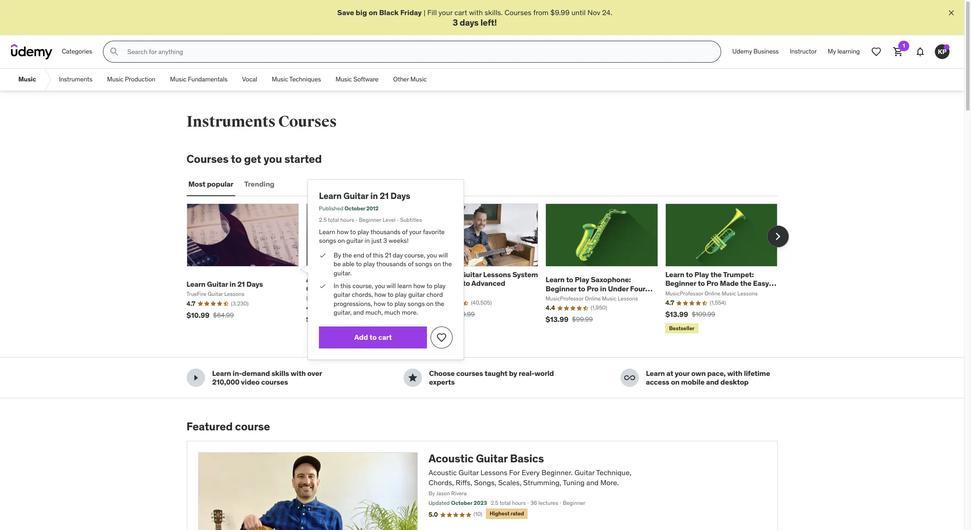 Task type: locate. For each thing, give the bounding box(es) containing it.
your right fill at top
[[439, 8, 453, 17]]

0 vertical spatial lessons
[[483, 270, 511, 279]]

2 horizontal spatial and
[[706, 378, 719, 387]]

course, inside by the end of this 21 day course, you will be able to play thousands of songs on the guitar.
[[405, 251, 425, 259]]

lessons up songs,
[[481, 468, 508, 478]]

will up complete
[[439, 251, 448, 259]]

2 vertical spatial you
[[375, 282, 385, 290]]

total for beginner level
[[328, 216, 339, 223]]

0 vertical spatial songs
[[319, 237, 336, 245]]

play inside learn to play saxophone: beginner to pro in under four hours
[[575, 275, 590, 284]]

days for learn guitar in 21 days truefire guitar lessons
[[247, 280, 263, 289]]

guitar up end
[[347, 237, 363, 245]]

play down beginner level
[[358, 228, 369, 236]]

0 horizontal spatial days
[[247, 280, 263, 289]]

to inside complete guitar lessons system - beginner to advanced
[[463, 279, 470, 288]]

you inside in this course, you will learn how to play guitar chords, how to play guitar chord progressions, how to play songs on the guitar, and much, much more.
[[375, 282, 385, 290]]

thousands down level
[[371, 228, 401, 236]]

0 vertical spatial 3
[[453, 17, 458, 28]]

instruments down categories dropdown button
[[59, 75, 92, 84]]

complete guitar lessons system - beginner to advanced link
[[426, 270, 538, 288]]

in inside learn how to play thousands of your favorite songs on guitar in just 3 weeks!
[[365, 237, 370, 245]]

play inside learn to play the trumpet: beginner to pro made the easy way
[[695, 270, 709, 279]]

21 up (3,230)
[[237, 280, 245, 289]]

0 horizontal spatial you
[[264, 152, 282, 166]]

days inside learn guitar in 21 days published october 2012
[[391, 190, 410, 201]]

0 horizontal spatial 2.5 total hours
[[319, 216, 354, 223]]

1 music from the left
[[18, 75, 36, 84]]

21 up level
[[380, 190, 389, 201]]

october inside learn guitar in 21 days published october 2012
[[345, 205, 365, 212]]

learn for learn guitar in 21 days published october 2012
[[319, 190, 342, 201]]

your right at
[[675, 369, 690, 378]]

1 horizontal spatial hours
[[512, 500, 526, 507]]

of up learn
[[408, 260, 414, 268]]

0 vertical spatial 2.5 total hours
[[319, 216, 354, 223]]

more.
[[402, 309, 418, 317]]

music software
[[336, 75, 379, 84]]

and
[[353, 309, 364, 317], [706, 378, 719, 387], [587, 479, 599, 488]]

1 vertical spatial total
[[500, 500, 511, 507]]

2 xsmall image from the top
[[319, 282, 326, 291]]

2 vertical spatial courses
[[187, 152, 229, 166]]

arrow pointing to subcategory menu links image
[[43, 69, 52, 91]]

days
[[460, 17, 479, 28]]

you right get
[[264, 152, 282, 166]]

how down published
[[337, 228, 349, 236]]

0 vertical spatial cart
[[455, 8, 467, 17]]

songs
[[319, 237, 336, 245], [415, 260, 432, 268], [408, 300, 425, 308]]

0 horizontal spatial pro
[[587, 284, 599, 293]]

and inside "learn at your own pace, with lifetime access on mobile and desktop"
[[706, 378, 719, 387]]

by
[[334, 251, 341, 259], [429, 490, 435, 497]]

by up be
[[334, 251, 341, 259]]

0 horizontal spatial and
[[353, 309, 364, 317]]

lifetime
[[744, 369, 770, 378]]

1 vertical spatial course,
[[353, 282, 374, 290]]

music inside music link
[[18, 75, 36, 84]]

guitar up $64.99
[[207, 280, 228, 289]]

learn inside learn how to play thousands of your favorite songs on guitar in just 3 weeks!
[[319, 228, 335, 236]]

0 horizontal spatial your
[[409, 228, 422, 236]]

songs up more.
[[408, 300, 425, 308]]

songs inside learn how to play thousands of your favorite songs on guitar in just 3 weeks!
[[319, 237, 336, 245]]

6 music from the left
[[411, 75, 427, 84]]

end
[[354, 251, 364, 259]]

4 music from the left
[[272, 75, 288, 84]]

october down rivera
[[451, 500, 473, 507]]

cart right add
[[378, 333, 392, 342]]

lessons inside acoustic guitar basics acoustic guitar lessons for every beginner. guitar technique, chords, riffs, songs, scales, strumming, tuning and more. by jason rivera
[[481, 468, 508, 478]]

thousands inside learn how to play thousands of your favorite songs on guitar in just 3 weeks!
[[371, 228, 401, 236]]

1 vertical spatial and
[[706, 378, 719, 387]]

on inside in this course, you will learn how to play guitar chords, how to play guitar chord progressions, how to play songs on the guitar, and much, much more.
[[426, 300, 434, 308]]

total up highest rated
[[500, 500, 511, 507]]

beginner inside learn to play the trumpet: beginner to pro made the easy way
[[666, 279, 697, 288]]

0 vertical spatial you
[[264, 152, 282, 166]]

basics
[[510, 452, 544, 466]]

wishlist image
[[871, 46, 882, 57]]

started
[[285, 152, 322, 166]]

course, right the day
[[405, 251, 425, 259]]

2.5 total hours for 36 lectures
[[491, 500, 526, 507]]

course, up chords,
[[353, 282, 374, 290]]

0 vertical spatial course,
[[405, 251, 425, 259]]

1 vertical spatial will
[[387, 282, 396, 290]]

0 vertical spatial thousands
[[371, 228, 401, 236]]

0 vertical spatial 21
[[380, 190, 389, 201]]

udemy
[[733, 47, 752, 56]]

0 vertical spatial days
[[391, 190, 410, 201]]

learn left in-
[[212, 369, 231, 378]]

learn for learn to play the trumpet: beginner to pro made the easy way
[[666, 270, 685, 279]]

learn up published
[[319, 190, 342, 201]]

0 horizontal spatial course,
[[353, 282, 374, 290]]

medium image
[[190, 373, 201, 384], [624, 373, 635, 384]]

you up complete
[[427, 251, 437, 259]]

learn up truefire
[[187, 280, 206, 289]]

$10.99 $64.99
[[187, 311, 234, 320]]

0 vertical spatial will
[[439, 251, 448, 259]]

add to cart button
[[319, 327, 427, 349]]

trending
[[244, 180, 275, 189]]

0 vertical spatial your
[[439, 8, 453, 17]]

october
[[345, 205, 365, 212], [451, 500, 473, 507]]

1 horizontal spatial total
[[500, 500, 511, 507]]

xsmall image for in
[[319, 282, 326, 291]]

hours
[[546, 293, 566, 302]]

0 vertical spatial and
[[353, 309, 364, 317]]

music right other
[[411, 75, 427, 84]]

2 vertical spatial your
[[675, 369, 690, 378]]

your inside learn how to play thousands of your favorite songs on guitar in just 3 weeks!
[[409, 228, 422, 236]]

0 horizontal spatial 2.5
[[319, 216, 327, 223]]

1 horizontal spatial by
[[429, 490, 435, 497]]

play for to
[[695, 270, 709, 279]]

1 horizontal spatial your
[[439, 8, 453, 17]]

2 horizontal spatial courses
[[505, 8, 532, 17]]

and left more. at right
[[587, 479, 599, 488]]

in inside learn guitar in 21 days published october 2012
[[370, 190, 378, 201]]

and inside in this course, you will learn how to play guitar chords, how to play guitar chord progressions, how to play songs on the guitar, and much, much more.
[[353, 309, 364, 317]]

courses right the video
[[261, 378, 288, 387]]

on inside save big on black friday | fill your cart with skills. courses from $9.99 until nov 24. 3 days left!
[[369, 8, 378, 17]]

0 vertical spatial october
[[345, 205, 365, 212]]

music left the software
[[336, 75, 352, 84]]

0 horizontal spatial total
[[328, 216, 339, 223]]

1 horizontal spatial will
[[439, 251, 448, 259]]

guitar right complete
[[461, 270, 482, 279]]

0 horizontal spatial with
[[291, 369, 306, 378]]

xsmall image left be
[[319, 251, 326, 260]]

0 vertical spatial this
[[373, 251, 384, 259]]

beginner inside complete guitar lessons system - beginner to advanced
[[431, 279, 462, 288]]

courses up started on the left top of the page
[[278, 112, 337, 131]]

$10.99
[[187, 311, 209, 320]]

learn left at
[[646, 369, 665, 378]]

pro left made
[[707, 279, 719, 288]]

medium image left 210,000
[[190, 373, 201, 384]]

learn to play saxophone: beginner to pro in under four hours
[[546, 275, 646, 302]]

by inside by the end of this 21 day course, you will be able to play thousands of songs on the guitar.
[[334, 251, 341, 259]]

lessons left system
[[483, 270, 511, 279]]

with inside the learn in-demand skills with over 210,000 video courses
[[291, 369, 306, 378]]

music for music techniques
[[272, 75, 288, 84]]

1 vertical spatial 2.5
[[491, 500, 499, 507]]

cart up days
[[455, 8, 467, 17]]

in this course, you will learn how to play guitar chords, how to play guitar chord progressions, how to play songs on the guitar, and much, much more.
[[334, 282, 446, 317]]

play inside learn how to play thousands of your favorite songs on guitar in just 3 weeks!
[[358, 228, 369, 236]]

of up 'weeks!'
[[402, 228, 408, 236]]

you
[[264, 152, 282, 166], [427, 251, 437, 259], [375, 282, 385, 290]]

guitar,
[[334, 309, 352, 317]]

learn inside "learn at your own pace, with lifetime access on mobile and desktop"
[[646, 369, 665, 378]]

this right in at the left of page
[[341, 282, 351, 290]]

learn guitar in 21 days link up 2012
[[319, 190, 410, 201]]

and inside acoustic guitar basics acoustic guitar lessons for every beginner. guitar technique, chords, riffs, songs, scales, strumming, tuning and more. by jason rivera
[[587, 479, 599, 488]]

1 horizontal spatial and
[[587, 479, 599, 488]]

0 vertical spatial acoustic
[[429, 452, 474, 466]]

most popular button
[[187, 174, 235, 195]]

0 horizontal spatial medium image
[[190, 373, 201, 384]]

1 xsmall image from the top
[[319, 251, 326, 260]]

music left fundamentals
[[170, 75, 186, 84]]

jason
[[436, 490, 450, 497]]

songs up be
[[319, 237, 336, 245]]

learn inside learn guitar in 21 days truefire guitar lessons
[[187, 280, 206, 289]]

of inside learn how to play thousands of your favorite songs on guitar in just 3 weeks!
[[402, 228, 408, 236]]

xsmall image left in at the left of page
[[319, 282, 326, 291]]

with inside "learn at your own pace, with lifetime access on mobile and desktop"
[[728, 369, 743, 378]]

instruments for instruments courses
[[187, 112, 276, 131]]

october left 2012
[[345, 205, 365, 212]]

on down "chord"
[[426, 300, 434, 308]]

hours up rated
[[512, 500, 526, 507]]

1 vertical spatial hours
[[512, 500, 526, 507]]

1 vertical spatial acoustic
[[429, 468, 457, 478]]

close image
[[947, 8, 956, 17]]

1 vertical spatial learn guitar in 21 days link
[[187, 280, 263, 289]]

music techniques link
[[265, 69, 328, 91]]

1 horizontal spatial cart
[[455, 8, 467, 17]]

your
[[439, 8, 453, 17], [409, 228, 422, 236], [675, 369, 690, 378]]

xsmall image
[[319, 251, 326, 260], [319, 282, 326, 291]]

1 horizontal spatial this
[[373, 251, 384, 259]]

guitar up 2012
[[344, 190, 369, 201]]

music software link
[[328, 69, 386, 91]]

1 horizontal spatial play
[[695, 270, 709, 279]]

learn inside learn to play saxophone: beginner to pro in under four hours
[[546, 275, 565, 284]]

0 horizontal spatial play
[[575, 275, 590, 284]]

of right end
[[366, 251, 372, 259]]

1 vertical spatial cart
[[378, 333, 392, 342]]

notifications image
[[915, 46, 926, 57]]

guitar up riffs,
[[459, 468, 479, 478]]

music inside music fundamentals link
[[170, 75, 186, 84]]

in up (3,230)
[[230, 280, 236, 289]]

your down subtitles
[[409, 228, 422, 236]]

1 vertical spatial thousands
[[377, 260, 407, 268]]

1 horizontal spatial october
[[451, 500, 473, 507]]

2.5 down published
[[319, 216, 327, 223]]

21 for learn guitar in 21 days published october 2012
[[380, 190, 389, 201]]

carousel element
[[187, 204, 789, 336]]

guitar right truefire
[[208, 291, 223, 298]]

2 music from the left
[[107, 75, 123, 84]]

0 horizontal spatial october
[[345, 205, 365, 212]]

learn guitar in 21 days truefire guitar lessons
[[187, 280, 263, 298]]

courses
[[456, 369, 483, 378], [261, 378, 288, 387]]

on right big in the left top of the page
[[369, 8, 378, 17]]

1 vertical spatial 3
[[384, 237, 387, 245]]

1 vertical spatial lessons
[[224, 291, 244, 298]]

1 vertical spatial by
[[429, 490, 435, 497]]

2 vertical spatial and
[[587, 479, 599, 488]]

play down end
[[364, 260, 375, 268]]

3 music from the left
[[170, 75, 186, 84]]

0 horizontal spatial courses
[[187, 152, 229, 166]]

pro left under in the bottom of the page
[[587, 284, 599, 293]]

1 horizontal spatial with
[[469, 8, 483, 17]]

to inside learn how to play thousands of your favorite songs on guitar in just 3 weeks!
[[350, 228, 356, 236]]

1 vertical spatial 21
[[385, 251, 391, 259]]

on left mobile in the bottom of the page
[[671, 378, 680, 387]]

strumming,
[[523, 479, 562, 488]]

the down "chord"
[[435, 300, 445, 308]]

1 horizontal spatial courses
[[278, 112, 337, 131]]

thousands down the day
[[377, 260, 407, 268]]

2 medium image from the left
[[624, 373, 635, 384]]

featured
[[187, 420, 233, 434]]

instructor link
[[785, 41, 823, 63]]

2.5 up highest
[[491, 500, 499, 507]]

total
[[328, 216, 339, 223], [500, 500, 511, 507]]

1 medium image from the left
[[190, 373, 201, 384]]

acoustic guitar basics acoustic guitar lessons for every beginner. guitar technique, chords, riffs, songs, scales, strumming, tuning and more. by jason rivera
[[429, 452, 632, 497]]

music left techniques
[[272, 75, 288, 84]]

by left jason
[[429, 490, 435, 497]]

every
[[522, 468, 540, 478]]

1 horizontal spatial you
[[375, 282, 385, 290]]

1 vertical spatial october
[[451, 500, 473, 507]]

medium image for learn in-demand skills with over 210,000 video courses
[[190, 373, 201, 384]]

2 vertical spatial songs
[[408, 300, 425, 308]]

beginner
[[359, 216, 381, 223], [431, 279, 462, 288], [666, 279, 697, 288], [546, 284, 577, 293], [563, 500, 586, 507]]

2.5 total hours down published
[[319, 216, 354, 223]]

you for started
[[264, 152, 282, 166]]

2.5 for 36 lectures
[[491, 500, 499, 507]]

shopping cart with 1 item image
[[893, 46, 904, 57]]

3 right 'just'
[[384, 237, 387, 245]]

guitar
[[347, 237, 363, 245], [334, 291, 350, 299], [408, 291, 425, 299]]

instruments for instruments
[[59, 75, 92, 84]]

music inside music software link
[[336, 75, 352, 84]]

learn inside learn guitar in 21 days published october 2012
[[319, 190, 342, 201]]

on up be
[[338, 237, 345, 245]]

get
[[244, 152, 261, 166]]

how left -
[[413, 282, 425, 290]]

and right own
[[706, 378, 719, 387]]

days for learn guitar in 21 days published october 2012
[[391, 190, 410, 201]]

learn guitar in 21 days link up (3,230)
[[187, 280, 263, 289]]

21 inside learn guitar in 21 days published october 2012
[[380, 190, 389, 201]]

0 vertical spatial instruments
[[59, 75, 92, 84]]

in left 'just'
[[365, 237, 370, 245]]

your inside save big on black friday | fill your cart with skills. courses from $9.99 until nov 24. 3 days left!
[[439, 8, 453, 17]]

lessons
[[483, 270, 511, 279], [224, 291, 244, 298], [481, 468, 508, 478]]

0 vertical spatial by
[[334, 251, 341, 259]]

learn for learn how to play thousands of your favorite songs on guitar in just 3 weeks!
[[319, 228, 335, 236]]

learn for learn to play saxophone: beginner to pro in under four hours
[[546, 275, 565, 284]]

and down progressions,
[[353, 309, 364, 317]]

play down learn
[[395, 291, 407, 299]]

0 horizontal spatial will
[[387, 282, 396, 290]]

guitar inside learn how to play thousands of your favorite songs on guitar in just 3 weeks!
[[347, 237, 363, 245]]

this
[[373, 251, 384, 259], [341, 282, 351, 290]]

1 horizontal spatial instruments
[[187, 112, 276, 131]]

21 left the day
[[385, 251, 391, 259]]

1 vertical spatial days
[[247, 280, 263, 289]]

0 horizontal spatial cart
[[378, 333, 392, 342]]

submit search image
[[109, 46, 120, 57]]

guitar inside learn guitar in 21 days published october 2012
[[344, 190, 369, 201]]

0 vertical spatial of
[[402, 228, 408, 236]]

courses to get you started
[[187, 152, 322, 166]]

hours for beginner level
[[341, 216, 354, 223]]

guitar
[[344, 190, 369, 201], [461, 270, 482, 279], [207, 280, 228, 289], [208, 291, 223, 298], [476, 452, 508, 466], [459, 468, 479, 478], [575, 468, 595, 478]]

until
[[572, 8, 586, 17]]

with right pace,
[[728, 369, 743, 378]]

0 vertical spatial courses
[[505, 8, 532, 17]]

instruments up get
[[187, 112, 276, 131]]

21 inside learn guitar in 21 days truefire guitar lessons
[[237, 280, 245, 289]]

medium image left the 'access'
[[624, 373, 635, 384]]

with up days
[[469, 8, 483, 17]]

1 vertical spatial of
[[366, 251, 372, 259]]

1 vertical spatial instruments
[[187, 112, 276, 131]]

days inside learn guitar in 21 days truefire guitar lessons
[[247, 280, 263, 289]]

skills.
[[485, 8, 503, 17]]

learn to play saxophone: beginner to pro in under four hours link
[[546, 275, 653, 302]]

in left under in the bottom of the page
[[600, 284, 607, 293]]

music inside music production link
[[107, 75, 123, 84]]

in up 2012
[[370, 190, 378, 201]]

guitar.
[[334, 269, 352, 277]]

with
[[469, 8, 483, 17], [291, 369, 306, 378], [728, 369, 743, 378]]

learn guitar in 21 days link
[[319, 190, 410, 201], [187, 280, 263, 289]]

1 vertical spatial your
[[409, 228, 422, 236]]

learn up way
[[666, 270, 685, 279]]

0 horizontal spatial learn guitar in 21 days link
[[187, 280, 263, 289]]

1 vertical spatial this
[[341, 282, 351, 290]]

save big on black friday | fill your cart with skills. courses from $9.99 until nov 24. 3 days left!
[[337, 8, 613, 28]]

0 horizontal spatial this
[[341, 282, 351, 290]]

0 vertical spatial xsmall image
[[319, 251, 326, 260]]

you inside by the end of this 21 day course, you will be able to play thousands of songs on the guitar.
[[427, 251, 437, 259]]

course, inside in this course, you will learn how to play guitar chords, how to play guitar chord progressions, how to play songs on the guitar, and much, much more.
[[353, 282, 374, 290]]

0 horizontal spatial hours
[[341, 216, 354, 223]]

0 horizontal spatial by
[[334, 251, 341, 259]]

lessons inside learn guitar in 21 days truefire guitar lessons
[[224, 291, 244, 298]]

courses left taught
[[456, 369, 483, 378]]

courses
[[505, 8, 532, 17], [278, 112, 337, 131], [187, 152, 229, 166]]

1 horizontal spatial medium image
[[624, 373, 635, 384]]

the left easy
[[741, 279, 752, 288]]

trumpet:
[[723, 270, 754, 279]]

1 horizontal spatial pro
[[707, 279, 719, 288]]

days up (3,230)
[[247, 280, 263, 289]]

learn for learn in-demand skills with over 210,000 video courses
[[212, 369, 231, 378]]

black
[[379, 8, 399, 17]]

0 vertical spatial hours
[[341, 216, 354, 223]]

0 horizontal spatial instruments
[[59, 75, 92, 84]]

0 vertical spatial 2.5
[[319, 216, 327, 223]]

will inside in this course, you will learn how to play guitar chords, how to play guitar chord progressions, how to play songs on the guitar, and much, much more.
[[387, 282, 396, 290]]

36 lectures
[[531, 500, 558, 507]]

pro inside learn to play saxophone: beginner to pro in under four hours
[[587, 284, 599, 293]]

will left learn
[[387, 282, 396, 290]]

acoustic
[[429, 452, 474, 466], [429, 468, 457, 478]]

this inside by the end of this 21 day course, you will be able to play thousands of songs on the guitar.
[[373, 251, 384, 259]]

this down 'just'
[[373, 251, 384, 259]]

total down published
[[328, 216, 339, 223]]

xsmall image for by
[[319, 251, 326, 260]]

1 horizontal spatial learn guitar in 21 days link
[[319, 190, 410, 201]]

songs up -
[[415, 260, 432, 268]]

0 horizontal spatial courses
[[261, 378, 288, 387]]

songs inside in this course, you will learn how to play guitar chords, how to play guitar chord progressions, how to play songs on the guitar, and much, much more.
[[408, 300, 425, 308]]

1 vertical spatial songs
[[415, 260, 432, 268]]

5 music from the left
[[336, 75, 352, 84]]

2 vertical spatial of
[[408, 260, 414, 268]]

music left 'production'
[[107, 75, 123, 84]]

saxophone:
[[591, 275, 631, 284]]

music fundamentals
[[170, 75, 228, 84]]

1 horizontal spatial 3
[[453, 17, 458, 28]]

0 vertical spatial total
[[328, 216, 339, 223]]

1 horizontal spatial days
[[391, 190, 410, 201]]

0 horizontal spatial of
[[366, 251, 372, 259]]

1 vertical spatial courses
[[278, 112, 337, 131]]

over
[[307, 369, 322, 378]]

with left over
[[291, 369, 306, 378]]

music techniques
[[272, 75, 321, 84]]

play for pro
[[575, 275, 590, 284]]

instructor
[[790, 47, 817, 56]]

learn inside the learn in-demand skills with over 210,000 video courses
[[212, 369, 231, 378]]

0 vertical spatial learn guitar in 21 days link
[[319, 190, 410, 201]]

music inside music techniques link
[[272, 75, 288, 84]]

days up subtitles
[[391, 190, 410, 201]]

instruments
[[59, 75, 92, 84], [187, 112, 276, 131]]

learn down published
[[319, 228, 335, 236]]

play left saxophone:
[[575, 275, 590, 284]]

2 vertical spatial lessons
[[481, 468, 508, 478]]

will inside by the end of this 21 day course, you will be able to play thousands of songs on the guitar.
[[439, 251, 448, 259]]

on up complete
[[434, 260, 441, 268]]

learn inside learn to play the trumpet: beginner to pro made the easy way
[[666, 270, 685, 279]]

music
[[18, 75, 36, 84], [107, 75, 123, 84], [170, 75, 186, 84], [272, 75, 288, 84], [336, 75, 352, 84], [411, 75, 427, 84]]

3 inside learn how to play thousands of your favorite songs on guitar in just 3 weeks!
[[384, 237, 387, 245]]

2023
[[474, 500, 487, 507]]

1 horizontal spatial 2.5
[[491, 500, 499, 507]]

way
[[666, 288, 680, 297]]

2.5
[[319, 216, 327, 223], [491, 500, 499, 507]]

how up "much,"
[[374, 300, 386, 308]]



Task type: describe. For each thing, give the bounding box(es) containing it.
in-
[[233, 369, 242, 378]]

much,
[[366, 309, 383, 317]]

guitar up tuning
[[575, 468, 595, 478]]

skills
[[272, 369, 289, 378]]

music for music production
[[107, 75, 123, 84]]

pace,
[[708, 369, 726, 378]]

instruments link
[[52, 69, 100, 91]]

desktop
[[721, 378, 749, 387]]

2.5 for beginner level
[[319, 216, 327, 223]]

big
[[356, 8, 367, 17]]

truefire
[[187, 291, 207, 298]]

kp
[[938, 48, 947, 56]]

music production
[[107, 75, 155, 84]]

music for music software
[[336, 75, 352, 84]]

my learning link
[[823, 41, 866, 63]]

4.7
[[187, 300, 195, 308]]

learn for learn guitar in 21 days truefire guitar lessons
[[187, 280, 206, 289]]

chord
[[427, 291, 443, 299]]

by
[[509, 369, 517, 378]]

the left trumpet:
[[711, 270, 722, 279]]

2012
[[367, 205, 379, 212]]

guitar down in at the left of page
[[334, 291, 350, 299]]

business
[[754, 47, 779, 56]]

2 acoustic from the top
[[429, 468, 457, 478]]

real-
[[519, 369, 535, 378]]

3 inside save big on black friday | fill your cart with skills. courses from $9.99 until nov 24. 3 days left!
[[453, 17, 458, 28]]

udemy business
[[733, 47, 779, 56]]

courses inside choose courses taught by real-world experts
[[456, 369, 483, 378]]

$9.99
[[551, 8, 570, 17]]

medium image for learn at your own pace, with lifetime access on mobile and desktop
[[624, 373, 635, 384]]

learning
[[838, 47, 860, 56]]

taught
[[485, 369, 508, 378]]

complete
[[426, 270, 459, 279]]

on inside "learn at your own pace, with lifetime access on mobile and desktop"
[[671, 378, 680, 387]]

lessons inside complete guitar lessons system - beginner to advanced
[[483, 270, 511, 279]]

production
[[125, 75, 155, 84]]

you for will
[[375, 282, 385, 290]]

(10)
[[474, 511, 483, 518]]

software
[[354, 75, 379, 84]]

by the end of this 21 day course, you will be able to play thousands of songs on the guitar.
[[334, 251, 452, 277]]

medium image
[[407, 373, 418, 384]]

four
[[630, 284, 646, 293]]

|
[[424, 8, 426, 17]]

in inside learn guitar in 21 days truefire guitar lessons
[[230, 280, 236, 289]]

learn guitar in 21 days link for beginner level
[[319, 190, 410, 201]]

the inside in this course, you will learn how to play guitar chords, how to play guitar chord progressions, how to play songs on the guitar, and much, much more.
[[435, 300, 445, 308]]

made
[[720, 279, 739, 288]]

pro inside learn to play the trumpet: beginner to pro made the easy way
[[707, 279, 719, 288]]

learn for learn at your own pace, with lifetime access on mobile and desktop
[[646, 369, 665, 378]]

udemy image
[[11, 44, 53, 60]]

trending button
[[243, 174, 276, 195]]

choose
[[429, 369, 455, 378]]

on inside learn how to play thousands of your favorite songs on guitar in just 3 weeks!
[[338, 237, 345, 245]]

nov
[[588, 8, 601, 17]]

level
[[383, 216, 396, 223]]

categories
[[62, 47, 92, 56]]

music production link
[[100, 69, 163, 91]]

technique,
[[596, 468, 632, 478]]

subtitles
[[400, 216, 422, 223]]

rivera
[[451, 490, 467, 497]]

friday
[[400, 8, 422, 17]]

Search for anything text field
[[126, 44, 710, 60]]

on inside by the end of this 21 day course, you will be able to play thousands of songs on the guitar.
[[434, 260, 441, 268]]

most popular
[[188, 180, 233, 189]]

featured course
[[187, 420, 270, 434]]

24.
[[602, 8, 613, 17]]

hours for 36 lectures
[[512, 500, 526, 507]]

thousands inside by the end of this 21 day course, you will be able to play thousands of songs on the guitar.
[[377, 260, 407, 268]]

cart inside save big on black friday | fill your cart with skills. courses from $9.99 until nov 24. 3 days left!
[[455, 8, 467, 17]]

day
[[393, 251, 403, 259]]

21 for learn guitar in 21 days truefire guitar lessons
[[237, 280, 245, 289]]

able
[[343, 260, 355, 268]]

in inside learn to play saxophone: beginner to pro in under four hours
[[600, 284, 607, 293]]

scales,
[[498, 479, 522, 488]]

how inside learn how to play thousands of your favorite songs on guitar in just 3 weeks!
[[337, 228, 349, 236]]

the up complete
[[443, 260, 452, 268]]

music inside 'other music' link
[[411, 75, 427, 84]]

songs inside by the end of this 21 day course, you will be able to play thousands of songs on the guitar.
[[415, 260, 432, 268]]

access
[[646, 378, 670, 387]]

-
[[426, 279, 429, 288]]

1 link
[[888, 41, 910, 63]]

play up "chord"
[[434, 282, 446, 290]]

3230 reviews element
[[231, 300, 249, 308]]

much
[[384, 309, 400, 317]]

other
[[393, 75, 409, 84]]

add
[[354, 333, 368, 342]]

popular
[[207, 180, 233, 189]]

categories button
[[56, 41, 98, 63]]

with inside save big on black friday | fill your cart with skills. courses from $9.99 until nov 24. 3 days left!
[[469, 8, 483, 17]]

music for music fundamentals
[[170, 75, 186, 84]]

1 acoustic from the top
[[429, 452, 474, 466]]

choose courses taught by real-world experts
[[429, 369, 554, 387]]

courses inside save big on black friday | fill your cart with skills. courses from $9.99 until nov 24. 3 days left!
[[505, 8, 532, 17]]

music link
[[11, 69, 43, 91]]

$64.99
[[213, 311, 234, 319]]

riffs,
[[456, 479, 472, 488]]

highest
[[490, 511, 510, 518]]

beginner inside learn to play saxophone: beginner to pro in under four hours
[[546, 284, 577, 293]]

you have alerts image
[[944, 44, 950, 50]]

2.5 total hours for beginner level
[[319, 216, 354, 223]]

your inside "learn at your own pace, with lifetime access on mobile and desktop"
[[675, 369, 690, 378]]

total for 36 lectures
[[500, 500, 511, 507]]

songs,
[[474, 479, 497, 488]]

the up able
[[343, 251, 352, 259]]

play up much
[[395, 300, 406, 308]]

in
[[334, 282, 339, 290]]

vocal link
[[235, 69, 265, 91]]

1
[[903, 42, 905, 49]]

my
[[828, 47, 836, 56]]

beginner level
[[359, 216, 396, 223]]

video
[[241, 378, 260, 387]]

guitar down learn
[[408, 291, 425, 299]]

learn to play the trumpet: beginner to pro made the easy way link
[[666, 270, 777, 297]]

for
[[509, 468, 520, 478]]

music fundamentals link
[[163, 69, 235, 91]]

how right chords,
[[375, 291, 386, 299]]

fundamentals
[[188, 75, 228, 84]]

guitar inside complete guitar lessons system - beginner to advanced
[[461, 270, 482, 279]]

advanced
[[472, 279, 505, 288]]

guitar up songs,
[[476, 452, 508, 466]]

2 horizontal spatial of
[[408, 260, 414, 268]]

cart inside add to cart button
[[378, 333, 392, 342]]

learn guitar in 21 days link for (3,230)
[[187, 280, 263, 289]]

learn in-demand skills with over 210,000 video courses
[[212, 369, 322, 387]]

wishlist image
[[436, 332, 447, 343]]

to inside by the end of this 21 day course, you will be able to play thousands of songs on the guitar.
[[356, 260, 362, 268]]

demand
[[242, 369, 270, 378]]

be
[[334, 260, 341, 268]]

left!
[[481, 17, 497, 28]]

this inside in this course, you will learn how to play guitar chords, how to play guitar chord progressions, how to play songs on the guitar, and much, much more.
[[341, 282, 351, 290]]

music for music
[[18, 75, 36, 84]]

play inside by the end of this 21 day course, you will be able to play thousands of songs on the guitar.
[[364, 260, 375, 268]]

course
[[235, 420, 270, 434]]

at
[[667, 369, 674, 378]]

tuning
[[563, 479, 585, 488]]

to inside button
[[370, 333, 377, 342]]

more.
[[601, 479, 619, 488]]

experts
[[429, 378, 455, 387]]

21 inside by the end of this 21 day course, you will be able to play thousands of songs on the guitar.
[[385, 251, 391, 259]]

techniques
[[289, 75, 321, 84]]

courses inside the learn in-demand skills with over 210,000 video courses
[[261, 378, 288, 387]]

next image
[[771, 229, 785, 244]]

rated
[[511, 511, 524, 518]]

by inside acoustic guitar basics acoustic guitar lessons for every beginner. guitar technique, chords, riffs, songs, scales, strumming, tuning and more. by jason rivera
[[429, 490, 435, 497]]

updated october 2023
[[429, 500, 487, 507]]

learn at your own pace, with lifetime access on mobile and desktop
[[646, 369, 770, 387]]

learn how to play thousands of your favorite songs on guitar in just 3 weeks!
[[319, 228, 445, 245]]

other music link
[[386, 69, 434, 91]]



Task type: vqa. For each thing, say whether or not it's contained in the screenshot.
30-
no



